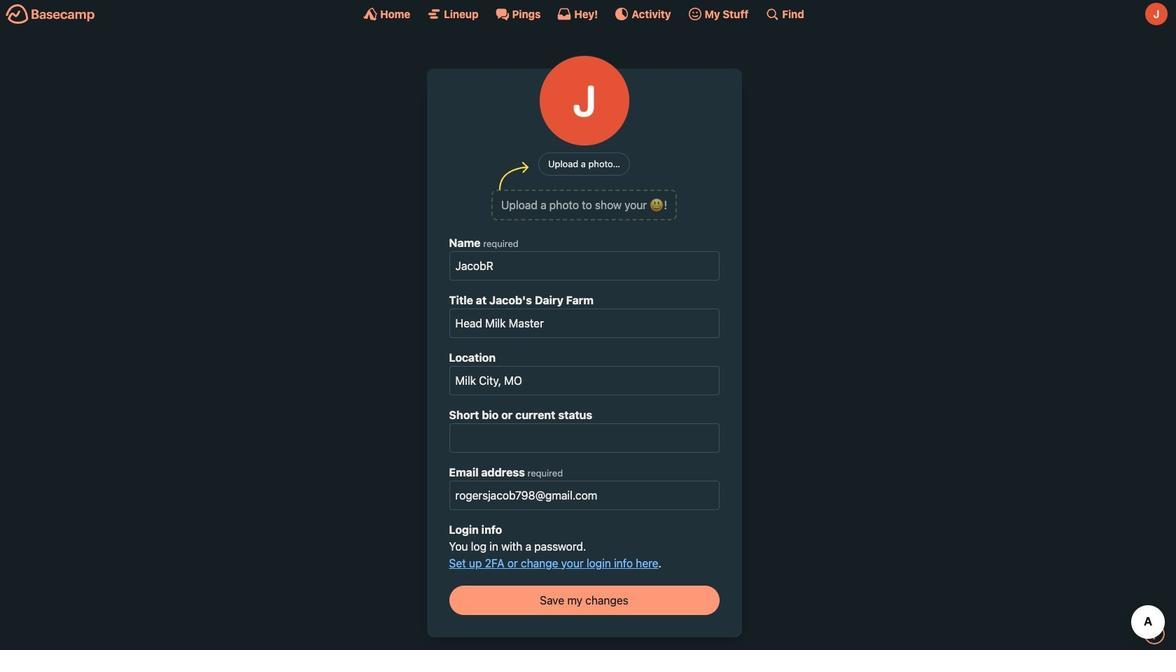 Task type: vqa. For each thing, say whether or not it's contained in the screenshot.
the rightmost JacobR image
yes



Task type: locate. For each thing, give the bounding box(es) containing it.
switch accounts image
[[6, 4, 95, 25]]

None text field
[[449, 251, 719, 280], [449, 366, 719, 395], [449, 251, 719, 280], [449, 366, 719, 395]]

None text field
[[449, 308, 719, 338], [449, 423, 719, 453], [449, 308, 719, 338], [449, 423, 719, 453]]

keyboard shortcut: ⌘ + / image
[[765, 7, 779, 21]]

main element
[[0, 0, 1176, 27]]

None email field
[[449, 481, 719, 510]]

jacobr image
[[1145, 2, 1168, 25]]

jacobr image
[[539, 56, 629, 146]]

None submit
[[449, 586, 719, 615]]



